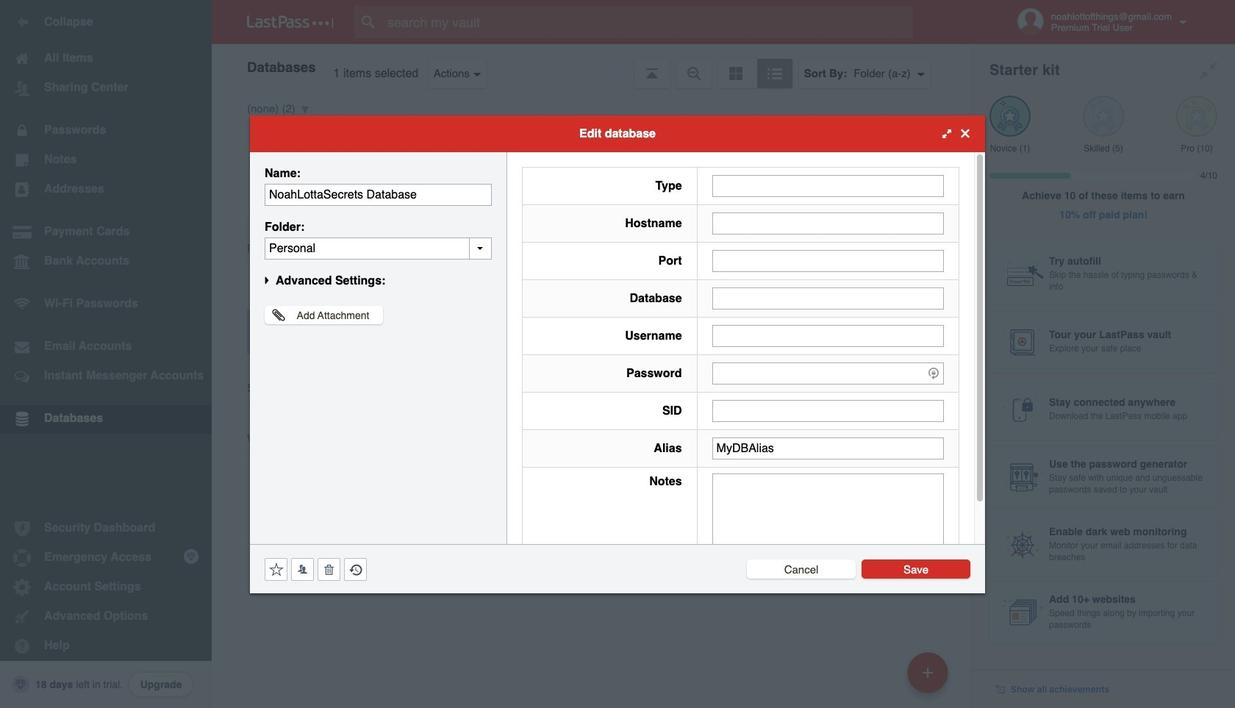 Task type: describe. For each thing, give the bounding box(es) containing it.
Search search field
[[354, 6, 942, 38]]

new item image
[[923, 667, 933, 678]]

main navigation navigation
[[0, 0, 212, 708]]

search my vault text field
[[354, 6, 942, 38]]



Task type: locate. For each thing, give the bounding box(es) containing it.
new item navigation
[[902, 648, 957, 708]]

None text field
[[712, 212, 944, 234], [712, 325, 944, 347], [712, 400, 944, 422], [712, 437, 944, 459], [712, 212, 944, 234], [712, 325, 944, 347], [712, 400, 944, 422], [712, 437, 944, 459]]

dialog
[[250, 115, 985, 593]]

None text field
[[712, 175, 944, 197], [265, 183, 492, 205], [265, 237, 492, 259], [712, 250, 944, 272], [712, 287, 944, 309], [712, 473, 944, 564], [712, 175, 944, 197], [265, 183, 492, 205], [265, 237, 492, 259], [712, 250, 944, 272], [712, 287, 944, 309], [712, 473, 944, 564]]

None password field
[[712, 362, 944, 384]]

vault options navigation
[[212, 44, 972, 88]]

lastpass image
[[247, 15, 334, 29]]



